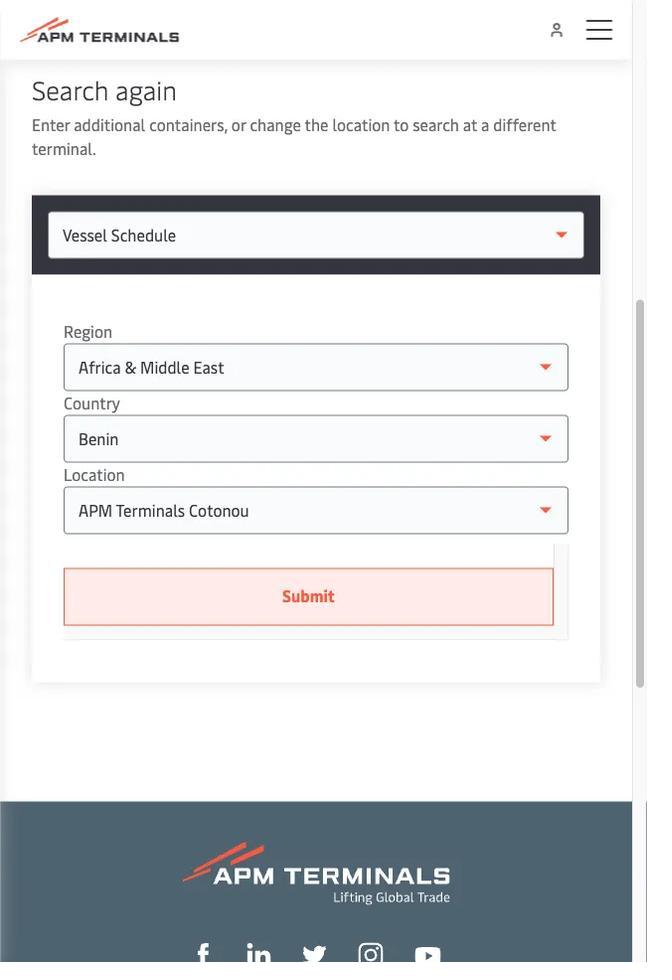 Task type: vqa. For each thing, say whether or not it's contained in the screenshot.
apmt footer logo
yes



Task type: locate. For each thing, give the bounding box(es) containing it.
linkedin__x28_alt_x29__3_ link
[[247, 942, 271, 962]]

instagram link
[[358, 941, 383, 962]]

youtube image
[[415, 948, 441, 962]]

or
[[231, 114, 246, 136]]

submit button
[[64, 569, 554, 626]]

location
[[332, 114, 390, 136]]

containers,
[[149, 114, 228, 136]]

you tube link
[[415, 943, 441, 962]]

shape link
[[191, 942, 215, 962]]

fill 44 link
[[303, 942, 327, 962]]

change
[[250, 114, 301, 136]]

a
[[481, 114, 490, 136]]

again
[[115, 72, 177, 107]]

at
[[463, 114, 477, 136]]

linkedin image
[[247, 944, 271, 962]]

facebook image
[[191, 944, 215, 962]]

the
[[305, 114, 329, 136]]

enter
[[32, 114, 70, 136]]



Task type: describe. For each thing, give the bounding box(es) containing it.
additional
[[74, 114, 145, 136]]

location
[[64, 464, 125, 486]]

apmt footer logo image
[[183, 842, 450, 906]]

country
[[64, 393, 120, 414]]

search
[[32, 72, 109, 107]]

region
[[64, 321, 112, 342]]

instagram image
[[358, 943, 383, 962]]

to
[[394, 114, 409, 136]]

twitter image
[[303, 944, 327, 962]]

submit
[[282, 585, 335, 606]]

terminal.
[[32, 138, 96, 159]]

search
[[413, 114, 459, 136]]

search again enter additional containers, or change the location to search at a different terminal.
[[32, 72, 556, 159]]

different
[[493, 114, 556, 136]]



